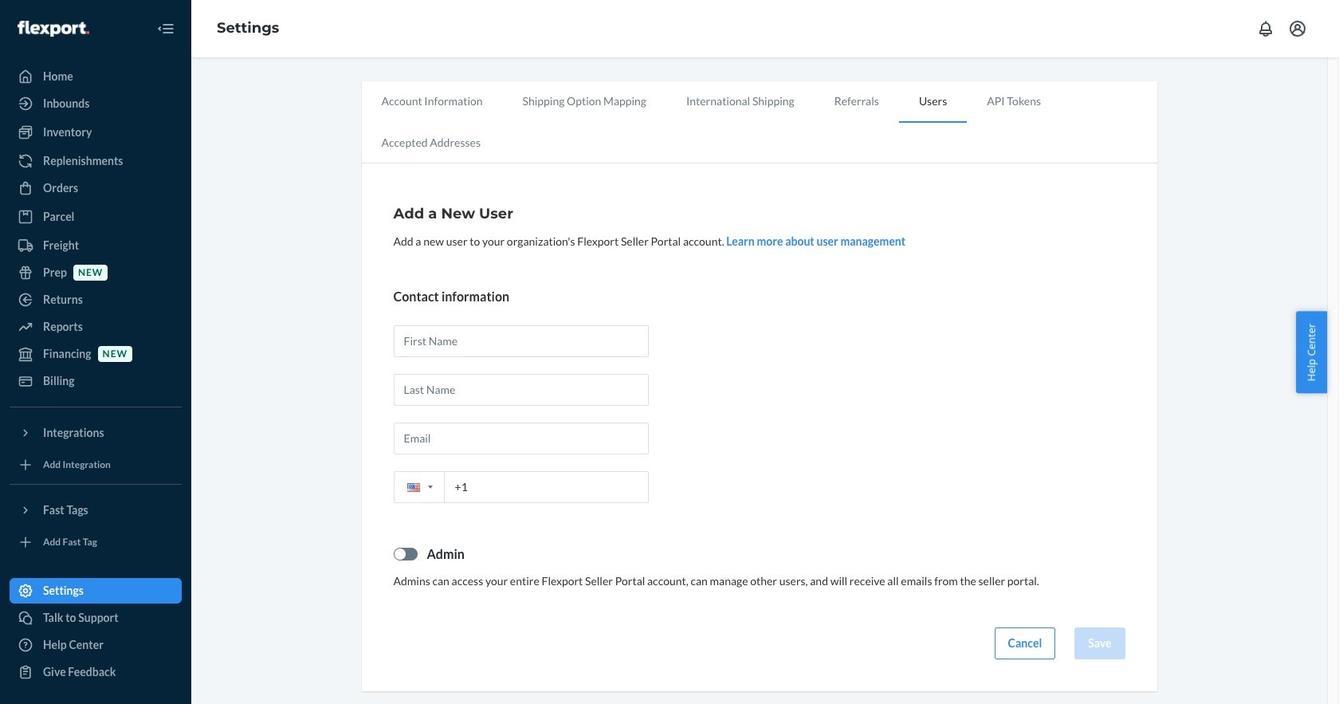 Task type: vqa. For each thing, say whether or not it's contained in the screenshot.
Get started by creating a return on the right bottom of the page
no



Task type: describe. For each thing, give the bounding box(es) containing it.
Last Name text field
[[393, 374, 649, 406]]

open notifications image
[[1257, 19, 1276, 38]]

close navigation image
[[156, 19, 175, 38]]

united states: + 1 image
[[428, 486, 433, 489]]

open account menu image
[[1288, 19, 1308, 38]]

1 (702) 123-4567 telephone field
[[393, 471, 649, 503]]

flexport logo image
[[18, 21, 89, 36]]



Task type: locate. For each thing, give the bounding box(es) containing it.
tab list
[[362, 81, 1157, 163]]

tab
[[362, 81, 503, 121], [503, 81, 667, 121], [667, 81, 815, 121], [815, 81, 899, 121], [899, 81, 967, 123], [967, 81, 1061, 121], [362, 123, 501, 163]]

First Name text field
[[393, 325, 649, 357]]

Email text field
[[393, 422, 649, 454]]



